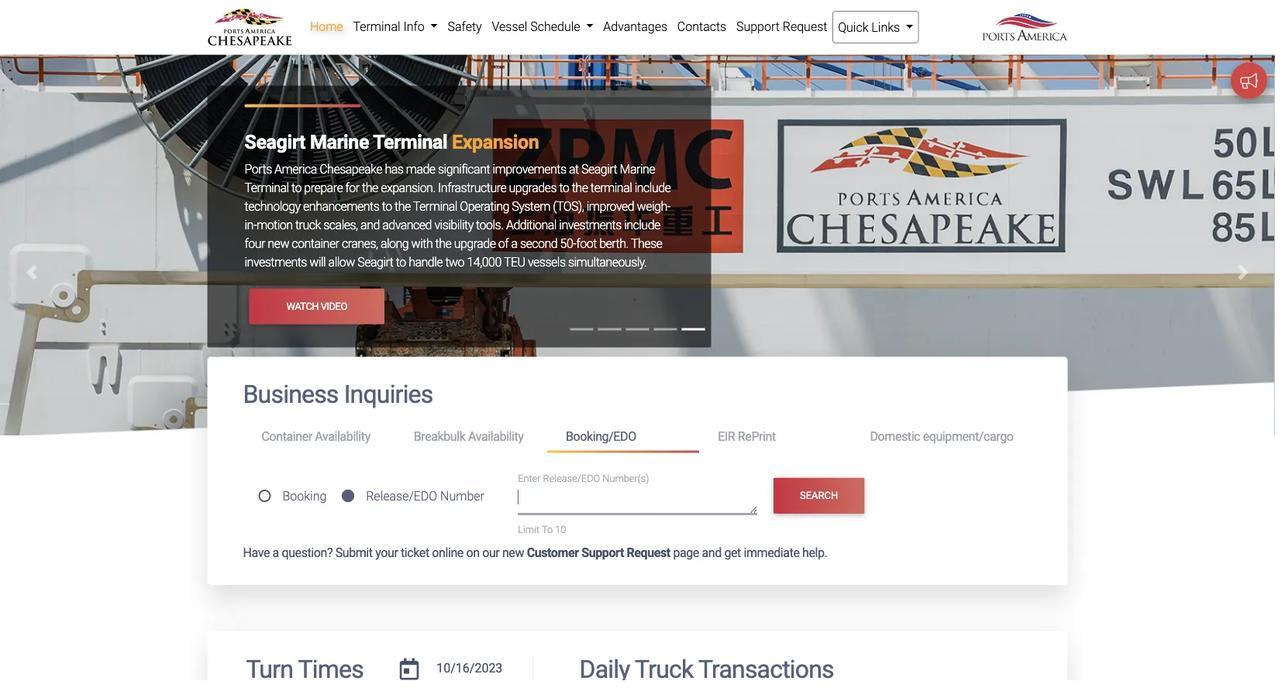 Task type: locate. For each thing, give the bounding box(es) containing it.
chesapeake
[[320, 162, 382, 177]]

0 vertical spatial investments
[[559, 218, 622, 233]]

container availability
[[262, 429, 371, 444]]

advantages link
[[599, 11, 673, 42]]

1 vertical spatial support
[[582, 546, 624, 560]]

1 vertical spatial seagirt
[[582, 162, 617, 177]]

0 vertical spatial and
[[361, 218, 380, 233]]

seagirt up terminal
[[582, 162, 617, 177]]

vessels
[[528, 255, 566, 270]]

and up cranes,
[[361, 218, 380, 233]]

quick
[[838, 20, 869, 35]]

seagirt
[[245, 131, 306, 153], [582, 162, 617, 177], [358, 255, 393, 270]]

investments down four
[[245, 255, 307, 270]]

availability down business inquiries
[[315, 429, 371, 444]]

terminal
[[591, 181, 632, 195]]

1 vertical spatial marine
[[620, 162, 655, 177]]

release/edo up 'ticket'
[[366, 489, 437, 504]]

0 vertical spatial request
[[783, 19, 828, 34]]

new down motion
[[268, 236, 289, 251]]

ports
[[245, 162, 272, 177]]

visibility
[[435, 218, 474, 233]]

0 vertical spatial new
[[268, 236, 289, 251]]

safety link
[[443, 11, 487, 42]]

0 horizontal spatial new
[[268, 236, 289, 251]]

watch video
[[287, 301, 347, 312]]

the right with
[[435, 236, 451, 251]]

cranes,
[[342, 236, 378, 251]]

(tos),
[[553, 199, 584, 214]]

availability
[[315, 429, 371, 444], [468, 429, 524, 444]]

1 horizontal spatial seagirt
[[358, 255, 393, 270]]

availability up enter
[[468, 429, 524, 444]]

1 horizontal spatial support
[[737, 19, 780, 34]]

Enter Release/EDO Number(s) text field
[[518, 488, 757, 514]]

watch
[[287, 301, 319, 312]]

and left get
[[702, 546, 722, 560]]

business inquiries
[[243, 380, 433, 409]]

online
[[432, 546, 464, 560]]

booking
[[283, 489, 327, 504]]

terminal inside 'link'
[[353, 19, 401, 34]]

new inside business inquiries main content
[[502, 546, 524, 560]]

1 vertical spatial request
[[627, 546, 671, 560]]

a right have
[[273, 546, 279, 560]]

business inquiries main content
[[196, 357, 1080, 682]]

the up advanced
[[395, 199, 411, 214]]

prepare
[[304, 181, 343, 195]]

equipment/cargo
[[923, 429, 1014, 444]]

marine
[[310, 131, 369, 153], [620, 162, 655, 177]]

terminal up visibility
[[413, 199, 457, 214]]

ports america chesapeake has made significant improvements at seagirt marine terminal to                          prepare for the expansion. infrastructure upgrades to the terminal include technology                          enhancements to the terminal operating system (tos), improved weigh- in-motion truck scales,                          and advanced visibility tools. additional investments include four new container cranes,                          along with the upgrade of a second 50-foot berth. these investments will allow seagirt                          to handle two 14,000 teu vessels simultaneously.
[[245, 162, 671, 270]]

motion
[[257, 218, 293, 233]]

0 horizontal spatial support
[[582, 546, 624, 560]]

expansion
[[452, 131, 539, 153]]

the right for
[[362, 181, 378, 195]]

technology
[[245, 199, 301, 214]]

support
[[737, 19, 780, 34], [582, 546, 624, 560]]

include up weigh-
[[635, 181, 671, 195]]

terminal left info
[[353, 19, 401, 34]]

operating
[[460, 199, 509, 214]]

request left page
[[627, 546, 671, 560]]

terminal info
[[353, 19, 428, 34]]

1 horizontal spatial marine
[[620, 162, 655, 177]]

support right customer
[[582, 546, 624, 560]]

in-
[[245, 218, 257, 233]]

1 availability from the left
[[315, 429, 371, 444]]

help.
[[803, 546, 828, 560]]

and
[[361, 218, 380, 233], [702, 546, 722, 560]]

marine up 'chesapeake'
[[310, 131, 369, 153]]

enter
[[518, 473, 541, 485]]

0 vertical spatial a
[[511, 236, 518, 251]]

support right contacts link
[[737, 19, 780, 34]]

quick links
[[838, 20, 903, 35]]

1 horizontal spatial investments
[[559, 218, 622, 233]]

support inside business inquiries main content
[[582, 546, 624, 560]]

america
[[275, 162, 317, 177]]

vessel
[[492, 19, 528, 34]]

inquiries
[[344, 380, 433, 409]]

include
[[635, 181, 671, 195], [624, 218, 661, 233]]

breakbulk
[[414, 429, 466, 444]]

calendar day image
[[400, 658, 419, 680]]

a right of
[[511, 236, 518, 251]]

eir reprint link
[[700, 422, 852, 451]]

0 vertical spatial release/edo
[[543, 473, 600, 485]]

1 vertical spatial and
[[702, 546, 722, 560]]

safety
[[448, 19, 482, 34]]

new right our
[[502, 546, 524, 560]]

contacts
[[678, 19, 727, 34]]

0 horizontal spatial seagirt
[[245, 131, 306, 153]]

eir reprint
[[718, 429, 776, 444]]

seagirt down cranes,
[[358, 255, 393, 270]]

0 horizontal spatial request
[[627, 546, 671, 560]]

1 vertical spatial a
[[273, 546, 279, 560]]

home
[[310, 19, 343, 34]]

0 vertical spatial marine
[[310, 131, 369, 153]]

None text field
[[431, 655, 509, 682]]

made
[[406, 162, 435, 177]]

have
[[243, 546, 270, 560]]

investments up the foot
[[559, 218, 622, 233]]

scales,
[[324, 218, 358, 233]]

the
[[362, 181, 378, 195], [572, 181, 588, 195], [395, 199, 411, 214], [435, 236, 451, 251]]

include up these
[[624, 218, 661, 233]]

to down 'america'
[[292, 181, 302, 195]]

will
[[310, 255, 326, 270]]

0 horizontal spatial a
[[273, 546, 279, 560]]

1 vertical spatial investments
[[245, 255, 307, 270]]

1 horizontal spatial and
[[702, 546, 722, 560]]

info
[[404, 19, 425, 34]]

on
[[466, 546, 480, 560]]

to
[[542, 524, 553, 536]]

release/edo number
[[366, 489, 485, 504]]

0 vertical spatial support
[[737, 19, 780, 34]]

upgrades
[[509, 181, 557, 195]]

seagirt marine terminal expansion
[[245, 131, 539, 153]]

1 horizontal spatial a
[[511, 236, 518, 251]]

0 horizontal spatial availability
[[315, 429, 371, 444]]

marine up terminal
[[620, 162, 655, 177]]

domestic equipment/cargo
[[870, 429, 1014, 444]]

1 horizontal spatial availability
[[468, 429, 524, 444]]

request left quick at top
[[783, 19, 828, 34]]

and inside ports america chesapeake has made significant improvements at seagirt marine terminal to                          prepare for the expansion. infrastructure upgrades to the terminal include technology                          enhancements to the terminal operating system (tos), improved weigh- in-motion truck scales,                          and advanced visibility tools. additional investments include four new container cranes,                          along with the upgrade of a second 50-foot berth. these investments will allow seagirt                          to handle two 14,000 teu vessels simultaneously.
[[361, 218, 380, 233]]

release/edo right enter
[[543, 473, 600, 485]]

0 horizontal spatial release/edo
[[366, 489, 437, 504]]

availability for breakbulk availability
[[468, 429, 524, 444]]

seagirt up ports
[[245, 131, 306, 153]]

a inside ports america chesapeake has made significant improvements at seagirt marine terminal to                          prepare for the expansion. infrastructure upgrades to the terminal include technology                          enhancements to the terminal operating system (tos), improved weigh- in-motion truck scales,                          and advanced visibility tools. additional investments include four new container cranes,                          along with the upgrade of a second 50-foot berth. these investments will allow seagirt                          to handle two 14,000 teu vessels simultaneously.
[[511, 236, 518, 251]]

expansion image
[[0, 55, 1276, 605]]

1 horizontal spatial new
[[502, 546, 524, 560]]

investments
[[559, 218, 622, 233], [245, 255, 307, 270]]

advantages
[[603, 19, 668, 34]]

1 horizontal spatial release/edo
[[543, 473, 600, 485]]

search button
[[774, 478, 865, 514]]

2 availability from the left
[[468, 429, 524, 444]]

0 horizontal spatial and
[[361, 218, 380, 233]]

0 vertical spatial seagirt
[[245, 131, 306, 153]]

eir
[[718, 429, 735, 444]]

tools.
[[476, 218, 504, 233]]

domestic equipment/cargo link
[[852, 422, 1032, 451]]

0 horizontal spatial marine
[[310, 131, 369, 153]]

1 vertical spatial new
[[502, 546, 524, 560]]

truck
[[295, 218, 321, 233]]

for
[[345, 181, 360, 195]]

enter release/edo number(s)
[[518, 473, 649, 485]]



Task type: describe. For each thing, give the bounding box(es) containing it.
support request link
[[732, 11, 833, 42]]

0 horizontal spatial investments
[[245, 255, 307, 270]]

availability for container availability
[[315, 429, 371, 444]]

2 horizontal spatial seagirt
[[582, 162, 617, 177]]

watch video link
[[249, 289, 384, 325]]

container
[[262, 429, 312, 444]]

improvements
[[493, 162, 566, 177]]

question?
[[282, 546, 333, 560]]

infrastructure
[[438, 181, 506, 195]]

to up (tos),
[[559, 181, 569, 195]]

system
[[512, 199, 551, 214]]

container availability link
[[243, 422, 395, 451]]

terminal info link
[[348, 11, 443, 42]]

page
[[673, 546, 699, 560]]

handle
[[409, 255, 443, 270]]

quick links link
[[833, 11, 919, 43]]

at
[[569, 162, 579, 177]]

simultaneously.
[[568, 255, 647, 270]]

none text field inside business inquiries main content
[[431, 655, 509, 682]]

four
[[245, 236, 265, 251]]

terminal up technology
[[245, 181, 289, 195]]

get
[[725, 546, 741, 560]]

number
[[440, 489, 485, 504]]

1 vertical spatial release/edo
[[366, 489, 437, 504]]

limit to 10
[[518, 524, 566, 536]]

0 vertical spatial include
[[635, 181, 671, 195]]

a inside business inquiries main content
[[273, 546, 279, 560]]

improved
[[587, 199, 634, 214]]

number(s)
[[603, 473, 649, 485]]

two
[[445, 255, 465, 270]]

breakbulk availability link
[[395, 422, 547, 451]]

these
[[631, 236, 663, 251]]

vessel schedule
[[492, 19, 583, 34]]

and inside business inquiries main content
[[702, 546, 722, 560]]

terminal up made
[[373, 131, 448, 153]]

new inside ports america chesapeake has made significant improvements at seagirt marine terminal to                          prepare for the expansion. infrastructure upgrades to the terminal include technology                          enhancements to the terminal operating system (tos), improved weigh- in-motion truck scales,                          and advanced visibility tools. additional investments include four new container cranes,                          along with the upgrade of a second 50-foot berth. these investments will allow seagirt                          to handle two 14,000 teu vessels simultaneously.
[[268, 236, 289, 251]]

customer support request link
[[527, 546, 671, 560]]

of
[[498, 236, 509, 251]]

upgrade
[[454, 236, 496, 251]]

has
[[385, 162, 403, 177]]

weigh-
[[637, 199, 671, 214]]

berth.
[[600, 236, 629, 251]]

immediate
[[744, 546, 800, 560]]

50-
[[560, 236, 576, 251]]

enhancements
[[303, 199, 379, 214]]

teu
[[504, 255, 525, 270]]

foot
[[576, 236, 597, 251]]

marine inside ports america chesapeake has made significant improvements at seagirt marine terminal to                          prepare for the expansion. infrastructure upgrades to the terminal include technology                          enhancements to the terminal operating system (tos), improved weigh- in-motion truck scales,                          and advanced visibility tools. additional investments include four new container cranes,                          along with the upgrade of a second 50-foot berth. these investments will allow seagirt                          to handle two 14,000 teu vessels simultaneously.
[[620, 162, 655, 177]]

home link
[[305, 11, 348, 42]]

have a question? submit your ticket online on our new customer support request page and get immediate help.
[[243, 546, 828, 560]]

video
[[321, 301, 347, 312]]

1 horizontal spatial request
[[783, 19, 828, 34]]

to up advanced
[[382, 199, 392, 214]]

search
[[800, 490, 838, 502]]

customer
[[527, 546, 579, 560]]

advanced
[[382, 218, 432, 233]]

container
[[292, 236, 339, 251]]

breakbulk availability
[[414, 429, 524, 444]]

expansion.
[[381, 181, 436, 195]]

to down along
[[396, 255, 406, 270]]

business
[[243, 380, 339, 409]]

schedule
[[531, 19, 580, 34]]

14,000
[[467, 255, 502, 270]]

booking/edo
[[566, 429, 636, 444]]

limit
[[518, 524, 540, 536]]

10
[[555, 524, 566, 536]]

the down at
[[572, 181, 588, 195]]

booking/edo link
[[547, 422, 700, 453]]

support request
[[737, 19, 828, 34]]

request inside business inquiries main content
[[627, 546, 671, 560]]

support inside support request link
[[737, 19, 780, 34]]

domestic
[[870, 429, 921, 444]]

submit
[[335, 546, 373, 560]]

reprint
[[738, 429, 776, 444]]

links
[[872, 20, 900, 35]]

ticket
[[401, 546, 429, 560]]

significant
[[438, 162, 490, 177]]

2 vertical spatial seagirt
[[358, 255, 393, 270]]

allow
[[328, 255, 355, 270]]

our
[[482, 546, 500, 560]]

1 vertical spatial include
[[624, 218, 661, 233]]

second
[[520, 236, 558, 251]]

vessel schedule link
[[487, 11, 599, 42]]



Task type: vqa. For each thing, say whether or not it's contained in the screenshot.
Gantry to the bottom
no



